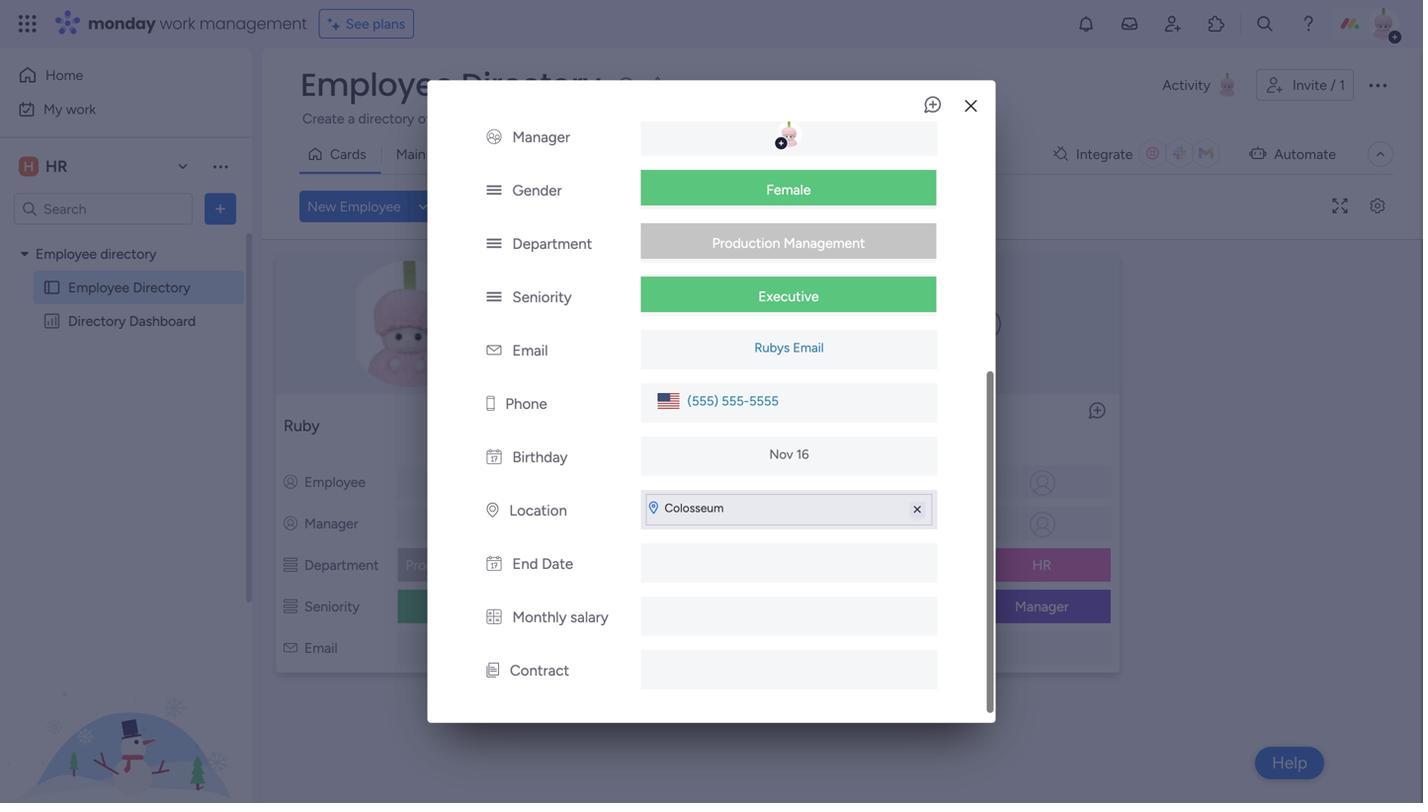 Task type: locate. For each thing, give the bounding box(es) containing it.
work right my
[[66, 101, 96, 118]]

collapse board header image
[[1373, 146, 1388, 162]]

1 vertical spatial directory
[[100, 246, 156, 262]]

management inside row group
[[477, 557, 558, 574]]

1 horizontal spatial rubys email
[[754, 340, 824, 356]]

production management
[[712, 235, 865, 251], [405, 557, 558, 574]]

0 horizontal spatial rubys email
[[432, 641, 501, 657]]

1 horizontal spatial see
[[901, 109, 925, 126]]

option
[[0, 236, 252, 240]]

1 vertical spatial executive
[[436, 598, 496, 615]]

1 vertical spatial management
[[477, 557, 558, 574]]

0 horizontal spatial see
[[346, 15, 369, 32]]

see
[[346, 15, 369, 32], [901, 109, 925, 126]]

executive for manager
[[436, 598, 496, 615]]

1 vertical spatial hr
[[1032, 557, 1051, 574]]

board
[[1157, 110, 1193, 127]]

1
[[1339, 77, 1345, 93], [645, 417, 652, 435]]

monthly
[[512, 609, 567, 626]]

Search field
[[476, 193, 535, 220]]

1 horizontal spatial the
[[1233, 110, 1253, 127]]

0 horizontal spatial management
[[477, 557, 558, 574]]

1 v2 status image from the top
[[487, 182, 502, 199]]

dapulse person column image
[[284, 474, 297, 491], [859, 474, 873, 491], [284, 515, 297, 532]]

workspace image
[[19, 156, 39, 177]]

to
[[1114, 110, 1127, 127]]

rubys email link up the 5555
[[750, 340, 828, 356]]

0 vertical spatial dapulse date column image
[[487, 448, 502, 466]]

seniority for employee 3
[[880, 598, 935, 615]]

help image
[[1299, 14, 1318, 34]]

1 vertical spatial production
[[405, 557, 474, 574]]

production management down sort
[[712, 235, 865, 251]]

dapulse date column image
[[487, 448, 502, 466], [487, 555, 502, 573]]

rubys email up v2 file column image
[[432, 641, 501, 657]]

dapulse person column image for ruby
[[284, 474, 297, 491]]

directory up dashboard
[[133, 279, 190, 296]]

activity
[[1162, 77, 1211, 93]]

0 vertical spatial executive
[[758, 288, 819, 305]]

v2 phone column image
[[487, 395, 494, 413]]

rubys
[[754, 340, 790, 356], [432, 641, 467, 657]]

rubys for gender
[[754, 340, 790, 356]]

manager
[[512, 128, 570, 146], [304, 515, 358, 532], [592, 515, 646, 532], [880, 515, 934, 532], [1015, 598, 1069, 615]]

2 the from the left
[[1233, 110, 1253, 127]]

work
[[160, 12, 195, 35], [66, 101, 96, 118]]

2 horizontal spatial directory
[[461, 63, 600, 107]]

production management inside row group
[[405, 557, 558, 574]]

production left end
[[405, 557, 474, 574]]

hired
[[707, 110, 738, 127]]

h
[[23, 158, 34, 175]]

1 horizontal spatial hr
[[1032, 557, 1051, 574]]

executive down sort
[[758, 288, 819, 305]]

applicant
[[647, 110, 704, 127]]

management
[[784, 235, 865, 251], [477, 557, 558, 574]]

see inside see plans button
[[346, 15, 369, 32]]

rubys email link for gender
[[750, 340, 828, 356]]

date
[[542, 555, 573, 573]]

0 vertical spatial rubys email link
[[750, 340, 828, 356]]

rubys for manager
[[432, 641, 467, 657]]

production management up dapulse numbers column icon
[[405, 557, 558, 574]]

production
[[712, 235, 780, 251], [405, 557, 474, 574]]

see more
[[901, 109, 960, 126]]

1 horizontal spatial management
[[784, 235, 865, 251]]

v2 status image
[[487, 182, 502, 199], [487, 235, 502, 253]]

v2 status image for department
[[487, 235, 502, 253]]

department
[[512, 235, 592, 253], [304, 557, 379, 574], [592, 557, 667, 574], [880, 557, 954, 574]]

0 horizontal spatial production
[[405, 557, 474, 574]]

v2 location column image
[[487, 502, 498, 520]]

1 horizontal spatial production management
[[712, 235, 865, 251]]

v2 status image left gender at the left of page
[[487, 182, 502, 199]]

0 horizontal spatial v2 email column image
[[487, 342, 501, 360]]

seniority
[[512, 288, 572, 306], [304, 598, 360, 615], [592, 598, 648, 615], [880, 598, 935, 615]]

v2 status outline image for ruby
[[284, 557, 297, 574]]

be
[[1049, 110, 1065, 127]]

rubys email inside row group
[[432, 641, 501, 657]]

0 horizontal spatial production management
[[405, 557, 558, 574]]

0 horizontal spatial rubys
[[432, 641, 467, 657]]

1 horizontal spatial v2 email column image
[[859, 640, 873, 657]]

0 vertical spatial rubys email
[[754, 340, 824, 356]]

my work button
[[12, 93, 212, 125]]

0 horizontal spatial work
[[66, 101, 96, 118]]

1 vertical spatial 1
[[645, 417, 652, 435]]

the right using
[[1233, 110, 1253, 127]]

employees.
[[539, 110, 609, 127]]

0 vertical spatial production management
[[712, 235, 865, 251]]

rubys email link
[[750, 340, 828, 356], [428, 641, 505, 657]]

see plans
[[346, 15, 405, 32]]

main table button
[[381, 138, 476, 170]]

1 horizontal spatial 1
[[1339, 77, 1345, 93]]

work right monday
[[160, 12, 195, 35]]

activity button
[[1155, 69, 1248, 101]]

1 vertical spatial dapulse date column image
[[487, 555, 502, 573]]

v2 status outline image
[[284, 557, 297, 574], [571, 557, 585, 574], [284, 598, 297, 615]]

executive
[[758, 288, 819, 305], [436, 598, 496, 615]]

1 vertical spatial work
[[66, 101, 96, 118]]

v2 status image down search field
[[487, 235, 502, 253]]

1 inside row group
[[645, 417, 652, 435]]

the right during
[[785, 110, 805, 127]]

0 vertical spatial 1
[[1339, 77, 1345, 93]]

home
[[45, 67, 83, 84]]

dashboard
[[129, 313, 196, 330]]

v2 email column image
[[487, 342, 501, 360], [859, 640, 873, 657]]

process
[[885, 110, 934, 127]]

1 dapulse date column image from the top
[[487, 448, 502, 466]]

0 vertical spatial work
[[160, 12, 195, 35]]

1 vertical spatial employee directory
[[68, 279, 190, 296]]

row group
[[266, 244, 1417, 687]]

1 horizontal spatial directory
[[358, 110, 414, 127]]

current
[[434, 110, 479, 127]]

production management for manager
[[405, 557, 558, 574]]

notifications image
[[1076, 14, 1096, 34]]

my work
[[43, 101, 96, 118]]

seniority for ruby
[[304, 598, 360, 615]]

0 horizontal spatial card cover image image
[[289, 261, 530, 387]]

production management for gender
[[712, 235, 865, 251]]

see left plans
[[346, 15, 369, 32]]

dapulse person column image for employee 3
[[859, 474, 873, 491]]

gender
[[512, 182, 562, 199]]

3
[[933, 417, 942, 435]]

card cover image image
[[289, 261, 530, 387], [577, 261, 818, 387], [970, 308, 1001, 340]]

add to favorites image
[[648, 75, 668, 94]]

1 vertical spatial v2 status image
[[487, 235, 502, 253]]

email
[[793, 340, 824, 356], [512, 342, 548, 360], [304, 640, 338, 657], [880, 640, 913, 657], [470, 641, 501, 657]]

hr inside workspace selection element
[[45, 157, 67, 176]]

hr
[[45, 157, 67, 176], [1032, 557, 1051, 574]]

invite
[[1293, 77, 1327, 93]]

0 horizontal spatial the
[[785, 110, 805, 127]]

row group containing ruby
[[266, 244, 1417, 687]]

ruby
[[284, 417, 320, 435]]

list box
[[0, 233, 252, 605]]

dialog
[[427, 0, 996, 723]]

1 vertical spatial see
[[901, 109, 925, 126]]

executive up v2 file column image
[[436, 598, 496, 615]]

production down sort popup button on the top right
[[712, 235, 780, 251]]

0 vertical spatial employee directory
[[300, 63, 600, 107]]

work for monday
[[160, 12, 195, 35]]

dapulse date column image left end
[[487, 555, 502, 573]]

1 horizontal spatial work
[[160, 12, 195, 35]]

1 vertical spatial rubys email
[[432, 641, 501, 657]]

2 v2 status image from the top
[[487, 235, 502, 253]]

help
[[1272, 753, 1307, 773]]

1 the from the left
[[785, 110, 805, 127]]

0 vertical spatial hr
[[45, 157, 67, 176]]

monthly salary
[[512, 609, 608, 626]]

directory
[[358, 110, 414, 127], [100, 246, 156, 262]]

0 vertical spatial management
[[784, 235, 865, 251]]

1 vertical spatial rubys
[[432, 641, 467, 657]]

filter by person image
[[546, 197, 577, 216]]

employee directory up directory dashboard
[[68, 279, 190, 296]]

see left more
[[901, 109, 925, 126]]

my
[[43, 101, 62, 118]]

0 horizontal spatial hr
[[45, 157, 67, 176]]

rubys email for manager
[[432, 641, 501, 657]]

2 dapulse date column image from the top
[[487, 555, 502, 573]]

see inside see more link
[[901, 109, 925, 126]]

employee directory up current
[[300, 63, 600, 107]]

employee directory
[[300, 63, 600, 107], [68, 279, 190, 296]]

directory right a
[[358, 110, 414, 127]]

v2 email column image for gender
[[487, 342, 501, 360]]

directory dashboard
[[68, 313, 196, 330]]

more
[[928, 109, 960, 126]]

0 vertical spatial production
[[712, 235, 780, 251]]

show board description image
[[614, 75, 638, 95]]

0 vertical spatial v2 email column image
[[487, 342, 501, 360]]

rubys email link up v2 file column image
[[428, 641, 505, 657]]

0 horizontal spatial employee directory
[[68, 279, 190, 296]]

management up monthly
[[477, 557, 558, 574]]

female
[[766, 181, 811, 198]]

birthday
[[512, 448, 568, 466]]

work for my
[[66, 101, 96, 118]]

0 vertical spatial see
[[346, 15, 369, 32]]

1 vertical spatial rubys email link
[[428, 641, 505, 657]]

employee
[[300, 63, 453, 107], [340, 198, 401, 215], [36, 246, 97, 262], [68, 279, 129, 296], [571, 417, 641, 435], [859, 417, 929, 435], [304, 474, 366, 491], [592, 474, 653, 491], [880, 474, 941, 491]]

0 vertical spatial v2 status image
[[487, 182, 502, 199]]

management
[[199, 12, 307, 35]]

1 horizontal spatial directory
[[133, 279, 190, 296]]

1 horizontal spatial production
[[712, 235, 780, 251]]

production for manager
[[405, 557, 474, 574]]

apps image
[[1207, 14, 1226, 34]]

1 vertical spatial production management
[[405, 557, 558, 574]]

directory down search in workspace field
[[100, 246, 156, 262]]

1 horizontal spatial rubys
[[754, 340, 790, 356]]

settings image
[[1362, 199, 1393, 214]]

v2 status outline image for employee 1
[[571, 557, 585, 574]]

1 horizontal spatial executive
[[758, 288, 819, 305]]

past
[[509, 110, 536, 127]]

0 horizontal spatial rubys email link
[[428, 641, 505, 657]]

management down sort
[[784, 235, 865, 251]]

1 horizontal spatial rubys email link
[[750, 340, 828, 356]]

0 horizontal spatial executive
[[436, 598, 496, 615]]

0 horizontal spatial directory
[[68, 313, 126, 330]]

2 horizontal spatial card cover image image
[[970, 308, 1001, 340]]

invite members image
[[1163, 14, 1183, 34]]

1 vertical spatial v2 email column image
[[859, 640, 873, 657]]

0 horizontal spatial 1
[[645, 417, 652, 435]]

dapulse integrations image
[[1053, 147, 1068, 162]]

dapulse date column image left birthday
[[487, 448, 502, 466]]

and
[[483, 110, 506, 127]]

directory right public dashboard icon
[[68, 313, 126, 330]]

autopilot image
[[1250, 141, 1266, 166]]

directory up past
[[461, 63, 600, 107]]

monday
[[88, 12, 156, 35]]

work inside button
[[66, 101, 96, 118]]

v2 status outline image
[[571, 598, 585, 615]]

directory
[[461, 63, 600, 107], [133, 279, 190, 296], [68, 313, 126, 330]]

rubys email up the 5555
[[754, 340, 824, 356]]

0 vertical spatial rubys
[[754, 340, 790, 356]]

each
[[613, 110, 643, 127]]

invite / 1
[[1293, 77, 1345, 93]]

the
[[785, 110, 805, 127], [1233, 110, 1253, 127]]

1 horizontal spatial card cover image image
[[577, 261, 818, 387]]

(555) 555-5555
[[687, 393, 779, 409]]



Task type: vqa. For each thing, say whether or not it's contained in the screenshot.
the bottommost HR
yes



Task type: describe. For each thing, give the bounding box(es) containing it.
Employee Directory field
[[295, 63, 605, 107]]

automatically
[[963, 110, 1046, 127]]

dapulse numbers column image
[[487, 609, 502, 626]]

1 inside button
[[1339, 77, 1345, 93]]

this
[[1131, 110, 1153, 127]]

open full screen image
[[1324, 199, 1356, 214]]

integrate
[[1076, 146, 1133, 163]]

contract
[[510, 662, 569, 680]]

nov 16
[[769, 446, 809, 462]]

seniority for employee 1
[[592, 598, 648, 615]]

cards
[[330, 146, 366, 163]]

2 vertical spatial directory
[[68, 313, 126, 330]]

using
[[1196, 110, 1229, 127]]

main
[[396, 146, 426, 163]]

employee inside button
[[340, 198, 401, 215]]

0 vertical spatial directory
[[358, 110, 414, 127]]

recruitment
[[809, 110, 882, 127]]

public board image
[[42, 278, 61, 297]]

lottie animation element
[[0, 604, 252, 803]]

555-
[[722, 393, 749, 409]]

1 vertical spatial directory
[[133, 279, 190, 296]]

employee directory
[[36, 246, 156, 262]]

end
[[512, 555, 538, 573]]

close image
[[965, 99, 977, 113]]

management for manager
[[477, 557, 558, 574]]

lottie animation image
[[0, 604, 252, 803]]

dapulse person column image
[[859, 515, 873, 532]]

Search in workspace field
[[42, 198, 165, 220]]

rubys email link for manager
[[428, 641, 505, 657]]

dapulse date column image for end date
[[487, 555, 502, 573]]

(555)
[[687, 393, 718, 409]]

see more link
[[899, 108, 962, 127]]

caret down image
[[21, 247, 29, 261]]

main table
[[396, 146, 462, 163]]

v2 status image for gender
[[487, 182, 502, 199]]

production for gender
[[712, 235, 780, 251]]

rubys email for gender
[[754, 340, 824, 356]]

table
[[429, 146, 462, 163]]

help button
[[1255, 747, 1324, 780]]

of
[[418, 110, 431, 127]]

phone
[[505, 395, 547, 413]]

v2 multiple person column image
[[487, 128, 502, 146]]

card cover image image for employee 1
[[577, 261, 818, 387]]

v2 file column image
[[487, 662, 499, 680]]

employee 1
[[571, 417, 652, 435]]

16
[[796, 446, 809, 462]]

can
[[937, 110, 959, 127]]

search everything image
[[1255, 14, 1275, 34]]

new employee
[[307, 198, 401, 215]]

see plans button
[[319, 9, 414, 39]]

employee 3
[[859, 417, 942, 435]]

0 vertical spatial directory
[[461, 63, 600, 107]]

v2 status image
[[487, 288, 502, 306]]

/
[[1330, 77, 1336, 93]]

invite / 1 button
[[1256, 69, 1354, 101]]

list box containing employee directory
[[0, 233, 252, 605]]

executive for gender
[[758, 288, 819, 305]]

cards button
[[299, 138, 381, 170]]

location
[[509, 502, 567, 520]]

dialog containing manager
[[427, 0, 996, 723]]

create a directory of current and past employees. each applicant hired during the recruitment process can automatically be moved to this board using the automation center.
[[302, 110, 1374, 127]]

filter button
[[638, 191, 731, 222]]

center.
[[1331, 110, 1374, 127]]

create
[[302, 110, 344, 127]]

a
[[348, 110, 355, 127]]

angle down image
[[418, 199, 428, 214]]

arrow down image
[[707, 195, 731, 218]]

5555
[[749, 393, 779, 409]]

filter
[[669, 198, 700, 215]]

inbox image
[[1120, 14, 1139, 34]]

new employee button
[[299, 191, 409, 222]]

plans
[[373, 15, 405, 32]]

see for see more
[[901, 109, 925, 126]]

v2 email column image for manager
[[859, 640, 873, 657]]

sort button
[[737, 191, 807, 222]]

card cover image image for ruby
[[289, 261, 530, 387]]

workspace selection element
[[19, 155, 70, 178]]

management for gender
[[784, 235, 865, 251]]

during
[[742, 110, 781, 127]]

automation
[[1257, 110, 1328, 127]]

home button
[[12, 59, 212, 91]]

hr inside row group
[[1032, 557, 1051, 574]]

sort
[[769, 198, 795, 215]]

nov
[[769, 446, 793, 462]]

monday work management
[[88, 12, 307, 35]]

public dashboard image
[[42, 312, 61, 331]]

see for see plans
[[346, 15, 369, 32]]

end date
[[512, 555, 573, 573]]

moved
[[1068, 110, 1111, 127]]

select product image
[[18, 14, 38, 34]]

ruby anderson image
[[1368, 8, 1399, 40]]

colosseum
[[665, 501, 724, 515]]

automate
[[1274, 146, 1336, 163]]

1 horizontal spatial employee directory
[[300, 63, 600, 107]]

dapulse date column image for birthday
[[487, 448, 502, 466]]

new
[[307, 198, 336, 215]]

(555) 555-5555 link
[[679, 389, 779, 413]]

salary
[[570, 609, 608, 626]]

0 horizontal spatial directory
[[100, 246, 156, 262]]

v2 email column image
[[284, 640, 297, 657]]



